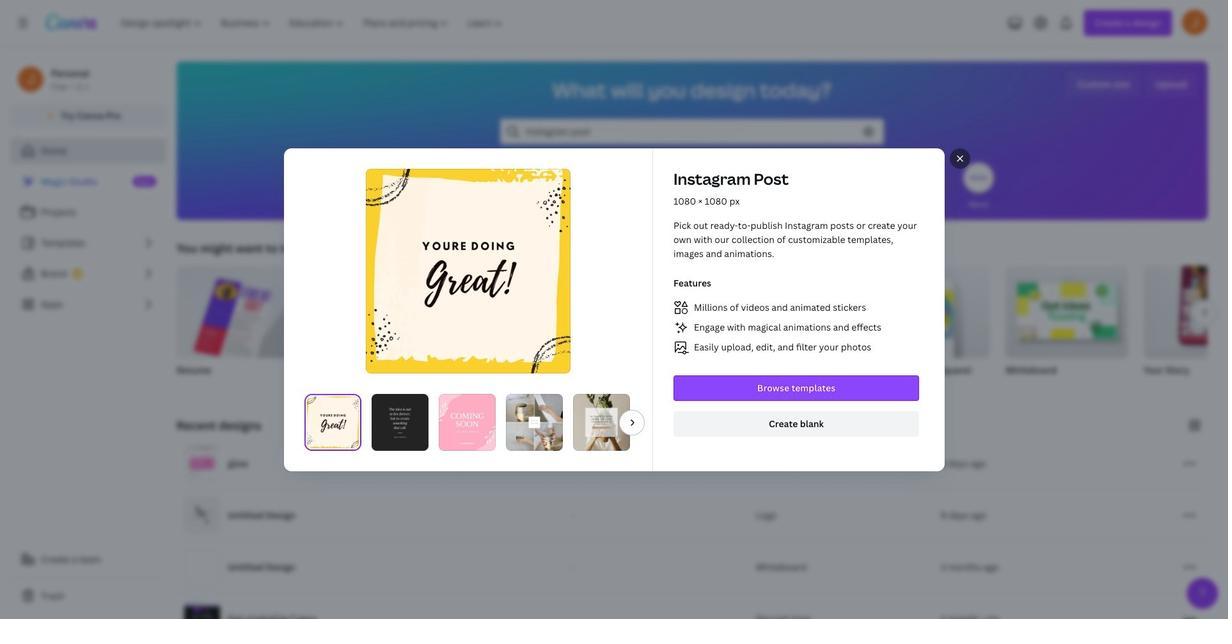 Task type: describe. For each thing, give the bounding box(es) containing it.
top level navigation element
[[113, 10, 514, 36]]

1 horizontal spatial list
[[673, 300, 919, 355]]



Task type: locate. For each thing, give the bounding box(es) containing it.
None search field
[[500, 119, 884, 145]]

group
[[1144, 259, 1228, 393], [177, 266, 299, 393], [315, 266, 438, 393], [453, 266, 576, 393], [591, 266, 714, 393], [729, 266, 852, 393], [868, 266, 990, 393], [1006, 266, 1129, 393]]

0 horizontal spatial list
[[10, 169, 166, 317]]

list
[[10, 169, 166, 317], [673, 300, 919, 355]]



Task type: vqa. For each thing, say whether or not it's contained in the screenshot.
Flyers in the 'dropdown button'
no



